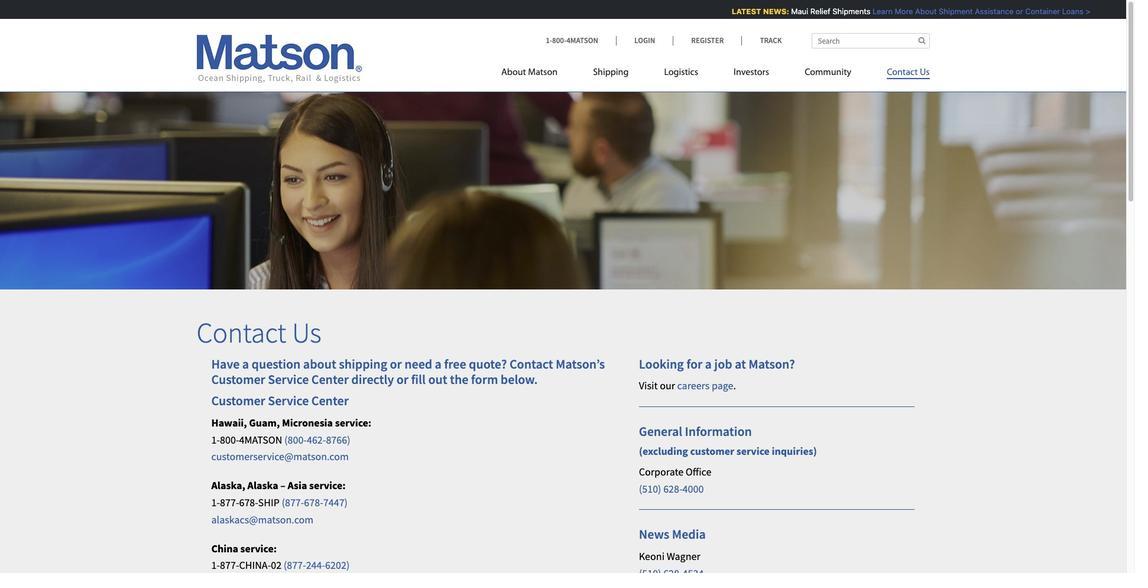 Task type: vqa. For each thing, say whether or not it's contained in the screenshot.
is
no



Task type: locate. For each thing, give the bounding box(es) containing it.
hawaii,
[[211, 416, 247, 430]]

(877- down 'asia'
[[282, 496, 304, 510]]

1 877- from the top
[[220, 496, 239, 510]]

contact us down search icon
[[887, 68, 930, 77]]

0 vertical spatial us
[[920, 68, 930, 77]]

0 horizontal spatial contact us
[[197, 315, 322, 351]]

0 vertical spatial center
[[312, 371, 349, 388]]

customer
[[211, 371, 265, 388], [211, 393, 265, 410]]

877-
[[220, 496, 239, 510], [220, 559, 239, 573]]

contact down search search box at right top
[[887, 68, 918, 77]]

4matson down guam,
[[239, 433, 282, 447]]

learn
[[871, 7, 892, 16]]

contact us inside top menu navigation
[[887, 68, 930, 77]]

244-
[[306, 559, 325, 573]]

1 center from the top
[[312, 371, 349, 388]]

0 horizontal spatial us
[[292, 315, 322, 351]]

0 vertical spatial about
[[914, 7, 936, 16]]

4matson up shipping
[[567, 35, 599, 46]]

about
[[914, 7, 936, 16], [502, 68, 526, 77]]

1 vertical spatial customer
[[211, 393, 265, 410]]

1 horizontal spatial 4matson
[[567, 35, 599, 46]]

1 horizontal spatial a
[[435, 356, 442, 372]]

0 vertical spatial service
[[268, 371, 309, 388]]

a left free
[[435, 356, 442, 372]]

1 vertical spatial service
[[268, 393, 309, 410]]

1 vertical spatial contact us
[[197, 315, 322, 351]]

us inside top menu navigation
[[920, 68, 930, 77]]

a
[[242, 356, 249, 372], [435, 356, 442, 372], [705, 356, 712, 372]]

more
[[894, 7, 912, 16]]

(877-
[[282, 496, 304, 510], [284, 559, 306, 573]]

us up 'about'
[[292, 315, 322, 351]]

or left need
[[390, 356, 402, 372]]

2 service from the top
[[268, 393, 309, 410]]

logistics
[[664, 68, 698, 77]]

about matson
[[502, 68, 558, 77]]

service: up china-
[[240, 542, 277, 556]]

contact
[[887, 68, 918, 77], [197, 315, 286, 351], [510, 356, 553, 372]]

(800-462-8766) link
[[285, 433, 350, 447]]

0 vertical spatial contact us
[[887, 68, 930, 77]]

below.
[[501, 371, 538, 388]]

800- down "hawaii,"
[[220, 433, 239, 447]]

1- inside alaska, alaska – asia service: 1-877-678-ship (877-678-7447) alaskacs@matson.com
[[211, 496, 220, 510]]

contact us
[[887, 68, 930, 77], [197, 315, 322, 351]]

2 horizontal spatial contact
[[887, 68, 918, 77]]

1 customer from the top
[[211, 371, 265, 388]]

8766)
[[326, 433, 350, 447]]

0 horizontal spatial contact
[[197, 315, 286, 351]]

3 a from the left
[[705, 356, 712, 372]]

(800-
[[285, 433, 307, 447]]

1 vertical spatial 4matson
[[239, 433, 282, 447]]

0 vertical spatial contact
[[887, 68, 918, 77]]

news:
[[762, 7, 788, 16]]

track link
[[742, 35, 782, 46]]

matson?
[[749, 356, 795, 372]]

1 horizontal spatial contact us
[[887, 68, 930, 77]]

2 vertical spatial service:
[[240, 542, 277, 556]]

service
[[268, 371, 309, 388], [268, 393, 309, 410]]

service: inside china service: 1-877-china-02 (877-244-6202)
[[240, 542, 277, 556]]

center
[[312, 371, 349, 388], [312, 393, 349, 410]]

0 vertical spatial 800-
[[552, 35, 567, 46]]

877- inside china service: 1-877-china-02 (877-244-6202)
[[220, 559, 239, 573]]

0 horizontal spatial 4matson
[[239, 433, 282, 447]]

0 horizontal spatial about
[[502, 68, 526, 77]]

678- up alaskacs@matson.com link
[[239, 496, 258, 510]]

or left fill
[[397, 371, 409, 388]]

2 horizontal spatial a
[[705, 356, 712, 372]]

800- up matson
[[552, 35, 567, 46]]

2 877- from the top
[[220, 559, 239, 573]]

hawaii, guam, micronesia service: 1-800-4matson (800-462-8766) customerservice@matson.com
[[211, 416, 372, 464]]

1- down china
[[211, 559, 220, 573]]

contact inside have a question about shipping or need a free quote? contact matson's customer service center directly or fill out the form below. customer service center
[[510, 356, 553, 372]]

service
[[737, 445, 770, 459]]

1 horizontal spatial 678-
[[304, 496, 323, 510]]

alaska
[[248, 479, 278, 493]]

looking
[[639, 356, 684, 372]]

customerservice@matson.com link
[[211, 450, 349, 464]]

contact inside top menu navigation
[[887, 68, 918, 77]]

1- down alaska,
[[211, 496, 220, 510]]

0 vertical spatial (877-
[[282, 496, 304, 510]]

(877- right '02'
[[284, 559, 306, 573]]

assistance
[[974, 7, 1013, 16]]

shipping
[[339, 356, 387, 372]]

1 vertical spatial (877-
[[284, 559, 306, 573]]

1 vertical spatial contact
[[197, 315, 286, 351]]

search image
[[919, 37, 926, 44]]

alaska, alaska – asia service: 1-877-678-ship (877-678-7447) alaskacs@matson.com
[[211, 479, 348, 527]]

about left matson
[[502, 68, 526, 77]]

0 vertical spatial 877-
[[220, 496, 239, 510]]

a right for
[[705, 356, 712, 372]]

678- down 'asia'
[[304, 496, 323, 510]]

customer
[[690, 445, 735, 459]]

relief
[[809, 7, 829, 16]]

a right have
[[242, 356, 249, 372]]

1 horizontal spatial contact
[[510, 356, 553, 372]]

news media
[[639, 527, 706, 543]]

4matson
[[567, 35, 599, 46], [239, 433, 282, 447]]

shipping link
[[576, 62, 647, 86]]

fill
[[411, 371, 426, 388]]

quote?
[[469, 356, 507, 372]]

2 vertical spatial contact
[[510, 356, 553, 372]]

1- inside china service: 1-877-china-02 (877-244-6202)
[[211, 559, 220, 573]]

1- down "hawaii,"
[[211, 433, 220, 447]]

about matson link
[[502, 62, 576, 86]]

contact up have
[[197, 315, 286, 351]]

job
[[715, 356, 733, 372]]

or
[[1015, 7, 1022, 16], [390, 356, 402, 372], [397, 371, 409, 388]]

877- down alaska,
[[220, 496, 239, 510]]

about right more
[[914, 7, 936, 16]]

ship
[[258, 496, 280, 510]]

contact us up question on the bottom left of page
[[197, 315, 322, 351]]

(877- inside china service: 1-877-china-02 (877-244-6202)
[[284, 559, 306, 573]]

service:
[[335, 416, 372, 430], [309, 479, 346, 493], [240, 542, 277, 556]]

678-
[[239, 496, 258, 510], [304, 496, 323, 510]]

visit
[[639, 379, 658, 393]]

1 678- from the left
[[239, 496, 258, 510]]

us down search icon
[[920, 68, 930, 77]]

latest
[[731, 7, 760, 16]]

1 vertical spatial 800-
[[220, 433, 239, 447]]

1 horizontal spatial about
[[914, 7, 936, 16]]

service: up 7447) on the bottom left of page
[[309, 479, 346, 493]]

inquiries)
[[772, 445, 817, 459]]

1 service from the top
[[268, 371, 309, 388]]

center left directly
[[312, 371, 349, 388]]

blue matson logo with ocean, shipping, truck, rail and logistics written beneath it. image
[[197, 35, 362, 83]]

corporate office (510) 628-4000
[[639, 465, 712, 496]]

our
[[660, 379, 675, 393]]

None search field
[[812, 33, 930, 48]]

1 horizontal spatial us
[[920, 68, 930, 77]]

0 horizontal spatial a
[[242, 356, 249, 372]]

1 a from the left
[[242, 356, 249, 372]]

0 vertical spatial service:
[[335, 416, 372, 430]]

register link
[[673, 35, 742, 46]]

1- up matson
[[546, 35, 552, 46]]

service: up 8766)
[[335, 416, 372, 430]]

1 horizontal spatial 800-
[[552, 35, 567, 46]]

0 vertical spatial customer
[[211, 371, 265, 388]]

4matson inside hawaii, guam, micronesia service: 1-800-4matson (800-462-8766) customerservice@matson.com
[[239, 433, 282, 447]]

contact right quote?
[[510, 356, 553, 372]]

1 vertical spatial about
[[502, 68, 526, 77]]

shipments
[[831, 7, 869, 16]]

center up micronesia
[[312, 393, 349, 410]]

1 vertical spatial center
[[312, 393, 349, 410]]

top menu navigation
[[502, 62, 930, 86]]

wagner
[[667, 550, 701, 564]]

us
[[920, 68, 930, 77], [292, 315, 322, 351]]

(877- inside alaska, alaska – asia service: 1-877-678-ship (877-678-7447) alaskacs@matson.com
[[282, 496, 304, 510]]

1 vertical spatial 877-
[[220, 559, 239, 573]]

0 horizontal spatial 800-
[[220, 433, 239, 447]]

general information (excluding customer service inquiries)
[[639, 423, 817, 459]]

banner image
[[0, 73, 1127, 290]]

free
[[444, 356, 466, 372]]

0 horizontal spatial 678-
[[239, 496, 258, 510]]

1 vertical spatial service:
[[309, 479, 346, 493]]

877- down china
[[220, 559, 239, 573]]



Task type: describe. For each thing, give the bounding box(es) containing it.
(877-678-7447) link
[[282, 496, 348, 510]]

.
[[734, 379, 736, 393]]

media
[[672, 527, 706, 543]]

news
[[639, 527, 670, 543]]

have
[[211, 356, 240, 372]]

2 a from the left
[[435, 356, 442, 372]]

logistics link
[[647, 62, 716, 86]]

–
[[280, 479, 286, 493]]

(510)
[[639, 482, 662, 496]]

about
[[303, 356, 336, 372]]

at
[[735, 356, 746, 372]]

2 customer from the top
[[211, 393, 265, 410]]

(510) 628-4000 link
[[639, 482, 704, 496]]

alaskacs@matson.com
[[211, 513, 314, 527]]

corporate
[[639, 465, 684, 479]]

keoni wagner
[[639, 550, 701, 564]]

question
[[252, 356, 301, 372]]

service: inside alaska, alaska – asia service: 1-877-678-ship (877-678-7447) alaskacs@matson.com
[[309, 479, 346, 493]]

1-800-4matson link
[[546, 35, 616, 46]]

4000
[[683, 482, 704, 496]]

alaska,
[[211, 479, 245, 493]]

track
[[760, 35, 782, 46]]

register
[[692, 35, 724, 46]]

7447)
[[323, 496, 348, 510]]

out
[[428, 371, 448, 388]]

asia
[[288, 479, 307, 493]]

micronesia
[[282, 416, 333, 430]]

matson
[[528, 68, 558, 77]]

alaskacs@matson.com link
[[211, 513, 314, 527]]

1 vertical spatial us
[[292, 315, 322, 351]]

china-
[[239, 559, 271, 573]]

contact us link
[[869, 62, 930, 86]]

careers page link
[[677, 379, 734, 393]]

for
[[687, 356, 703, 372]]

02
[[271, 559, 282, 573]]

visit our careers page .
[[639, 379, 736, 393]]

shipment
[[938, 7, 972, 16]]

2 center from the top
[[312, 393, 349, 410]]

the
[[450, 371, 469, 388]]

2 678- from the left
[[304, 496, 323, 510]]

matson's
[[556, 356, 605, 372]]

Search search field
[[812, 33, 930, 48]]

6202)
[[325, 559, 350, 573]]

form
[[471, 371, 498, 388]]

800- inside hawaii, guam, micronesia service: 1-800-4matson (800-462-8766) customerservice@matson.com
[[220, 433, 239, 447]]

(877-244-6202) link
[[284, 559, 350, 573]]

877- inside alaska, alaska – asia service: 1-877-678-ship (877-678-7447) alaskacs@matson.com
[[220, 496, 239, 510]]

service: inside hawaii, guam, micronesia service: 1-800-4matson (800-462-8766) customerservice@matson.com
[[335, 416, 372, 430]]

462-
[[307, 433, 326, 447]]

login
[[635, 35, 655, 46]]

keoni
[[639, 550, 665, 564]]

about inside top menu navigation
[[502, 68, 526, 77]]

1- inside hawaii, guam, micronesia service: 1-800-4matson (800-462-8766) customerservice@matson.com
[[211, 433, 220, 447]]

1-800-4matson
[[546, 35, 599, 46]]

or left container
[[1015, 7, 1022, 16]]

page
[[712, 379, 734, 393]]

shipping
[[593, 68, 629, 77]]

directly
[[351, 371, 394, 388]]

general
[[639, 423, 683, 440]]

community link
[[787, 62, 869, 86]]

china service: 1-877-china-02 (877-244-6202)
[[211, 542, 350, 573]]

loans
[[1061, 7, 1082, 16]]

>
[[1084, 7, 1089, 16]]

need
[[405, 356, 432, 372]]

have a question about shipping or need a free quote? contact matson's customer service center directly or fill out the form below. customer service center
[[211, 356, 605, 410]]

office
[[686, 465, 712, 479]]

maui
[[790, 7, 807, 16]]

container
[[1024, 7, 1059, 16]]

learn more about shipment assistance or container loans > link
[[871, 7, 1089, 16]]

guam,
[[249, 416, 280, 430]]

customerservice@matson.com
[[211, 450, 349, 464]]

628-
[[664, 482, 683, 496]]

china
[[211, 542, 238, 556]]

(excluding
[[639, 445, 688, 459]]

careers
[[677, 379, 710, 393]]

looking for a job at matson?
[[639, 356, 795, 372]]

community
[[805, 68, 852, 77]]

investors link
[[716, 62, 787, 86]]

0 vertical spatial 4matson
[[567, 35, 599, 46]]

investors
[[734, 68, 769, 77]]



